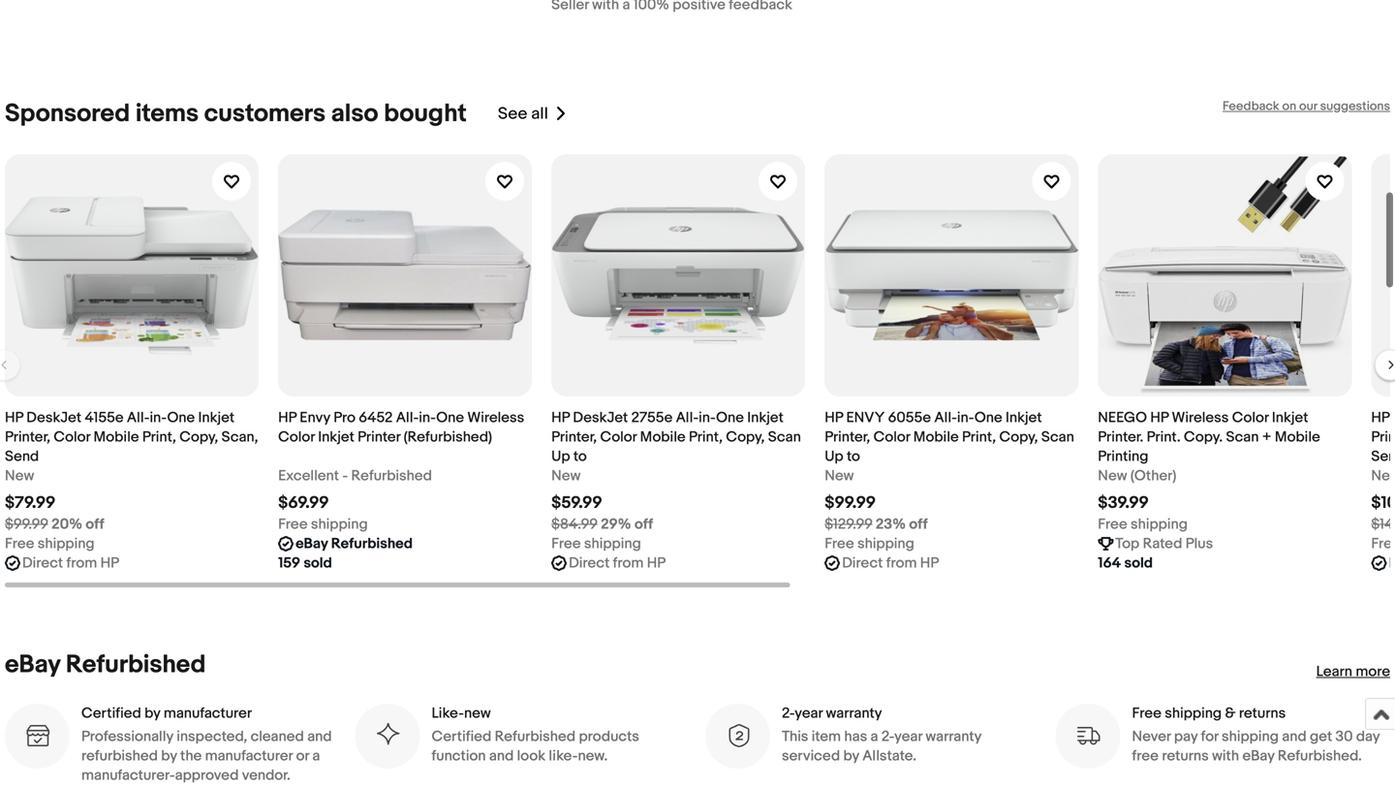 Task type: locate. For each thing, give the bounding box(es) containing it.
off inside hp envy 6055e all-in-one inkjet printer, color mobile print, copy, scan up to new $99.99 $129.99 23% off free shipping
[[910, 515, 928, 533]]

and inside like-new certified refurbished products function and look like-new.
[[489, 747, 514, 765]]

all- right 2755e
[[676, 409, 699, 426]]

color for $79.99
[[54, 428, 90, 446]]

printer
[[358, 428, 401, 446]]

and
[[307, 728, 332, 745], [1283, 728, 1307, 745], [489, 747, 514, 765]]

None text field
[[552, 0, 793, 14]]

1 in- from the left
[[150, 409, 167, 426]]

0 vertical spatial certified
[[81, 704, 141, 722]]

printer, up new text field
[[552, 428, 597, 446]]

deskjet left 2755e
[[573, 409, 628, 426]]

1 scan from the left
[[768, 428, 801, 446]]

0 vertical spatial a
[[871, 728, 879, 745]]

copy,
[[180, 428, 218, 446], [726, 428, 765, 446], [1000, 428, 1039, 446]]

2 horizontal spatial free shipping text field
[[1099, 515, 1188, 534]]

and inside certified by manufacturer professionally inspected, cleaned and refurbished by the manufacturer or a manufacturer-approved vendor.
[[307, 728, 332, 745]]

also
[[331, 99, 379, 129]]

color inside the neego hp wireless color inkjet printer. print. copy. scan +  mobile printing new (other) $39.99 free shipping
[[1233, 409, 1269, 426]]

0 horizontal spatial printer,
[[5, 428, 50, 446]]

2 new text field from the left
[[825, 466, 854, 485]]

0 vertical spatial warranty
[[826, 704, 883, 722]]

2 new from the left
[[552, 467, 581, 484]]

from down 23%
[[887, 554, 917, 572]]

2 horizontal spatial print,
[[963, 428, 997, 446]]

refurbished up professionally
[[66, 650, 206, 680]]

4 one from the left
[[975, 409, 1003, 426]]

this
[[782, 728, 809, 745]]

off right 29%
[[635, 515, 653, 533]]

free shipping text field for $79.99
[[5, 534, 95, 553]]

free shipping text field down "20%"
[[5, 534, 95, 553]]

1 direct from hp from the left
[[22, 554, 119, 572]]

0 horizontal spatial off
[[86, 515, 104, 533]]

with details__icon image left this
[[725, 723, 751, 749]]

1 horizontal spatial copy,
[[726, 428, 765, 446]]

0 horizontal spatial from
[[66, 554, 97, 572]]

3 all- from the left
[[676, 409, 699, 426]]

4 with details__icon image from the left
[[1075, 723, 1102, 749]]

professionally
[[81, 728, 173, 745]]

0 horizontal spatial $99.99
[[5, 515, 48, 533]]

5 new from the left
[[1372, 467, 1396, 484]]

to up new text field
[[574, 448, 587, 465]]

wireless inside hp envy pro 6452 all-in-one wireless color inkjet printer (refurbished)
[[468, 409, 525, 426]]

3 scan from the left
[[1227, 428, 1260, 446]]

feedback
[[1223, 99, 1280, 114]]

up up new text field
[[552, 448, 570, 465]]

deskjet left 4155e
[[26, 409, 82, 426]]

new inside hp deskjet 2755e all-in-one inkjet printer, color mobile print, copy, scan up to new $59.99 $84.99 29% off free shipping
[[552, 467, 581, 484]]

in- right 2755e
[[699, 409, 716, 426]]

with details__icon image
[[24, 723, 50, 749], [375, 723, 401, 749], [725, 723, 751, 749], [1075, 723, 1102, 749]]

to inside hp envy 6055e all-in-one inkjet printer, color mobile print, copy, scan up to new $99.99 $129.99 23% off free shipping
[[847, 448, 861, 465]]

refurbished up "look"
[[495, 728, 576, 745]]

color
[[1233, 409, 1269, 426], [54, 428, 90, 446], [278, 428, 315, 446], [600, 428, 637, 446], [874, 428, 911, 446]]

1 horizontal spatial warranty
[[926, 728, 982, 745]]

$79.99
[[5, 493, 56, 513]]

mobile inside hp deskjet 2755e all-in-one inkjet printer, color mobile print, copy, scan up to new $59.99 $84.99 29% off free shipping
[[640, 428, 686, 446]]

0 horizontal spatial ebay
[[5, 650, 60, 680]]

2 copy, from the left
[[726, 428, 765, 446]]

1 horizontal spatial up
[[825, 448, 844, 465]]

3 copy, from the left
[[1000, 428, 1039, 446]]

one
[[167, 409, 195, 426], [436, 409, 464, 426], [716, 409, 744, 426], [975, 409, 1003, 426]]

inkjet inside hp deskjet 2755e all-in-one inkjet printer, color mobile print, copy, scan up to new $59.99 $84.99 29% off free shipping
[[748, 409, 784, 426]]

2 direct from hp text field from the left
[[569, 553, 666, 573]]

0 horizontal spatial and
[[307, 728, 332, 745]]

1 horizontal spatial free shipping text field
[[552, 534, 641, 553]]

mobile down 6055e
[[914, 428, 959, 446]]

refurbished inside ebay refurbished text box
[[331, 535, 413, 552]]

3 new text field from the left
[[1372, 466, 1396, 485]]

allstate.
[[863, 747, 917, 765]]

all- inside hp deskjet 2755e all-in-one inkjet printer, color mobile print, copy, scan up to new $59.99 $84.99 29% off free shipping
[[676, 409, 699, 426]]

color up +
[[1233, 409, 1269, 426]]

1 horizontal spatial ebay
[[296, 535, 328, 552]]

4 in- from the left
[[958, 409, 975, 426]]

1 horizontal spatial scan
[[1042, 428, 1075, 446]]

new text field up the "$10" text field
[[1372, 466, 1396, 485]]

New (Other) text field
[[1099, 466, 1177, 485]]

all- inside hp envy pro 6452 all-in-one wireless color inkjet printer (refurbished)
[[396, 409, 419, 426]]

2 horizontal spatial printer,
[[825, 428, 871, 446]]

2 in- from the left
[[419, 409, 436, 426]]

$10
[[1372, 493, 1396, 513]]

items
[[136, 99, 199, 129]]

sold
[[304, 554, 332, 572], [1125, 554, 1153, 572]]

2 free shipping text field from the left
[[825, 534, 915, 553]]

3 new from the left
[[825, 467, 854, 484]]

e
[[1393, 409, 1396, 426]]

mobile
[[94, 428, 139, 446], [640, 428, 686, 446], [914, 428, 959, 446], [1275, 428, 1321, 446]]

1 horizontal spatial $99.99
[[825, 493, 876, 513]]

2- up this
[[782, 704, 795, 722]]

manufacturer-
[[81, 767, 175, 784]]

direct from hp text field down "20%"
[[22, 553, 119, 573]]

scan inside hp envy 6055e all-in-one inkjet printer, color mobile print, copy, scan up to new $99.99 $129.99 23% off free shipping
[[1042, 428, 1075, 446]]

1 horizontal spatial deskjet
[[573, 409, 628, 426]]

$149
[[1372, 515, 1396, 533]]

a right or
[[313, 747, 320, 765]]

2 sold from the left
[[1125, 554, 1153, 572]]

direct from hp down 29%
[[569, 554, 666, 572]]

year
[[795, 704, 823, 722], [895, 728, 923, 745]]

previous price $99.99 20% off text field
[[5, 515, 104, 534]]

0 horizontal spatial warranty
[[826, 704, 883, 722]]

0 horizontal spatial direct from hp text field
[[22, 553, 119, 573]]

1 horizontal spatial free shipping text field
[[825, 534, 915, 553]]

1 off from the left
[[86, 515, 104, 533]]

-
[[343, 467, 348, 484]]

and for professionally inspected, cleaned and refurbished by the manufacturer or a manufacturer-approved vendor.
[[307, 728, 332, 745]]

1 horizontal spatial direct from hp text field
[[569, 553, 666, 573]]

hp inside hp deskjet 4155e all-in-one inkjet printer, color mobile print, copy, scan, send new $79.99 $99.99 20% off free shipping
[[5, 409, 23, 426]]

0 horizontal spatial direct from hp
[[22, 554, 119, 572]]

print, inside hp deskjet 4155e all-in-one inkjet printer, color mobile print, copy, scan, send new $79.99 $99.99 20% off free shipping
[[142, 428, 176, 446]]

1 free shipping text field from the left
[[5, 534, 95, 553]]

free
[[1133, 747, 1159, 765]]

inkjet inside hp envy pro 6452 all-in-one wireless color inkjet printer (refurbished)
[[318, 428, 355, 446]]

ebay inside free shipping & returns never pay for shipping and get 30 day free returns with ebay refurbished.
[[1243, 747, 1275, 765]]

copy, inside hp deskjet 4155e all-in-one inkjet printer, color mobile print, copy, scan, send new $79.99 $99.99 20% off free shipping
[[180, 428, 218, 446]]

$79.99 text field
[[5, 493, 56, 513]]

1 vertical spatial certified
[[432, 728, 492, 745]]

2 horizontal spatial direct
[[843, 554, 883, 572]]

from for $99.99
[[887, 554, 917, 572]]

1 vertical spatial a
[[313, 747, 320, 765]]

1 horizontal spatial printer,
[[552, 428, 597, 446]]

direct from hp down "20%"
[[22, 554, 119, 572]]

2 direct from hp from the left
[[569, 554, 666, 572]]

print, inside hp envy 6055e all-in-one inkjet printer, color mobile print, copy, scan up to new $99.99 $129.99 23% off free shipping
[[963, 428, 997, 446]]

up up $99.99 text box
[[825, 448, 844, 465]]

off
[[86, 515, 104, 533], [635, 515, 653, 533], [910, 515, 928, 533]]

direct from hp text field down 23%
[[843, 553, 939, 573]]

and left "look"
[[489, 747, 514, 765]]

up
[[552, 448, 570, 465], [825, 448, 844, 465]]

2 horizontal spatial copy,
[[1000, 428, 1039, 446]]

0 horizontal spatial year
[[795, 704, 823, 722]]

deskjet inside hp deskjet 2755e all-in-one inkjet printer, color mobile print, copy, scan up to new $59.99 $84.99 29% off free shipping
[[573, 409, 628, 426]]

free inside hp deskjet 2755e all-in-one inkjet printer, color mobile print, copy, scan up to new $59.99 $84.99 29% off free shipping
[[552, 535, 581, 552]]

Free shipping text field
[[5, 534, 95, 553], [825, 534, 915, 553]]

print, inside hp deskjet 2755e all-in-one inkjet printer, color mobile print, copy, scan up to new $59.99 $84.99 29% off free shipping
[[689, 428, 723, 446]]

certified up function
[[432, 728, 492, 745]]

printer, down 'envy'
[[825, 428, 871, 446]]

1 horizontal spatial by
[[161, 747, 177, 765]]

1 horizontal spatial sold
[[1125, 554, 1153, 572]]

up inside hp deskjet 2755e all-in-one inkjet printer, color mobile print, copy, scan up to new $59.99 $84.99 29% off free shipping
[[552, 448, 570, 465]]

1 horizontal spatial wireless
[[1172, 409, 1229, 426]]

$10 text field
[[1372, 493, 1396, 513]]

1 horizontal spatial off
[[635, 515, 653, 533]]

to inside hp deskjet 2755e all-in-one inkjet printer, color mobile print, copy, scan up to new $59.99 $84.99 29% off free shipping
[[574, 448, 587, 465]]

sold right the 159
[[304, 554, 332, 572]]

20%
[[51, 515, 82, 533]]

6055e
[[889, 409, 932, 426]]

hp
[[5, 409, 23, 426], [278, 409, 297, 426], [552, 409, 570, 426], [825, 409, 843, 426], [1151, 409, 1169, 426], [1372, 409, 1390, 426], [100, 554, 119, 572], [647, 554, 666, 572], [921, 554, 939, 572]]

1 vertical spatial warranty
[[926, 728, 982, 745]]

1 horizontal spatial print,
[[689, 428, 723, 446]]

$99.99 up $129.99
[[825, 493, 876, 513]]

2 to from the left
[[847, 448, 861, 465]]

free inside hp envy 6055e all-in-one inkjet printer, color mobile print, copy, scan up to new $99.99 $129.99 23% off free shipping
[[825, 535, 855, 552]]

with details__icon image left free
[[1075, 723, 1102, 749]]

direct for $59.99
[[569, 554, 610, 572]]

refurbished down excellent - refurbished $69.99 free shipping
[[331, 535, 413, 552]]

1 vertical spatial $99.99
[[5, 515, 48, 533]]

see all link
[[498, 99, 568, 129]]

2 printer, from the left
[[552, 428, 597, 446]]

mobile for $79.99
[[94, 428, 139, 446]]

all- inside hp deskjet 4155e all-in-one inkjet printer, color mobile print, copy, scan, send new $79.99 $99.99 20% off free shipping
[[127, 409, 150, 426]]

2 from from the left
[[613, 554, 644, 572]]

159 sold text field
[[278, 553, 332, 573]]

$99.99 down the $79.99 "text field"
[[5, 515, 48, 533]]

1 vertical spatial returns
[[1163, 747, 1209, 765]]

like-
[[432, 704, 464, 722]]

returns
[[1240, 704, 1287, 722], [1163, 747, 1209, 765]]

new
[[5, 467, 34, 484], [552, 467, 581, 484], [825, 467, 854, 484], [1099, 467, 1128, 484], [1372, 467, 1396, 484]]

all- right 6055e
[[935, 409, 958, 426]]

2 horizontal spatial new text field
[[1372, 466, 1396, 485]]

previous price $129.99 23% off text field
[[825, 515, 928, 534]]

1 horizontal spatial and
[[489, 747, 514, 765]]

or
[[296, 747, 309, 765]]

$99.99 inside hp deskjet 4155e all-in-one inkjet printer, color mobile print, copy, scan, send new $79.99 $99.99 20% off free shipping
[[5, 515, 48, 533]]

hp left envy
[[278, 409, 297, 426]]

scan inside hp deskjet 2755e all-in-one inkjet printer, color mobile print, copy, scan up to new $59.99 $84.99 29% off free shipping
[[768, 428, 801, 446]]

2 deskjet from the left
[[573, 409, 628, 426]]

color inside hp deskjet 2755e all-in-one inkjet printer, color mobile print, copy, scan up to new $59.99 $84.99 29% off free shipping
[[600, 428, 637, 446]]

2 with details__icon image from the left
[[375, 723, 401, 749]]

color down 2755e
[[600, 428, 637, 446]]

0 vertical spatial 2-
[[782, 704, 795, 722]]

1 horizontal spatial new text field
[[825, 466, 854, 485]]

2 off from the left
[[635, 515, 653, 533]]

0 horizontal spatial direct
[[22, 554, 63, 572]]

new text field down send
[[5, 466, 34, 485]]

deskjet inside hp deskjet 4155e all-in-one inkjet printer, color mobile print, copy, scan, send new $79.99 $99.99 20% off free shipping
[[26, 409, 82, 426]]

shipping inside hp deskjet 4155e all-in-one inkjet printer, color mobile print, copy, scan, send new $79.99 $99.99 20% off free shipping
[[38, 535, 95, 552]]

vendor.
[[242, 767, 291, 784]]

one for $79.99
[[167, 409, 195, 426]]

3 in- from the left
[[699, 409, 716, 426]]

2 print, from the left
[[689, 428, 723, 446]]

all-
[[127, 409, 150, 426], [396, 409, 419, 426], [676, 409, 699, 426], [935, 409, 958, 426]]

2-year warranty this item has a 2-year warranty serviced by allstate.
[[782, 704, 982, 765]]

$99.99 for $79.99
[[5, 515, 48, 533]]

1 deskjet from the left
[[26, 409, 82, 426]]

2 horizontal spatial direct from hp
[[843, 554, 939, 572]]

1 horizontal spatial returns
[[1240, 704, 1287, 722]]

top rated plus
[[1116, 535, 1214, 552]]

direct from hp text field down 29%
[[569, 553, 666, 573]]

2 vertical spatial ebay
[[1243, 747, 1275, 765]]

direct down previous price $84.99 29% off text box on the bottom of the page
[[569, 554, 610, 572]]

1 wireless from the left
[[468, 409, 525, 426]]

copy, inside hp envy 6055e all-in-one inkjet printer, color mobile print, copy, scan up to new $99.99 $129.99 23% off free shipping
[[1000, 428, 1039, 446]]

1 horizontal spatial from
[[613, 554, 644, 572]]

one right 2755e
[[716, 409, 744, 426]]

shipping down "20%"
[[38, 535, 95, 552]]

all- for $59.99
[[676, 409, 699, 426]]

mobile inside hp envy 6055e all-in-one inkjet printer, color mobile print, copy, scan up to new $99.99 $129.99 23% off free shipping
[[914, 428, 959, 446]]

returns down pay
[[1163, 747, 1209, 765]]

off right 23%
[[910, 515, 928, 533]]

color inside hp envy 6055e all-in-one inkjet printer, color mobile print, copy, scan up to new $99.99 $129.99 23% off free shipping
[[874, 428, 911, 446]]

2- up the allstate.
[[882, 728, 895, 745]]

to
[[574, 448, 587, 465], [847, 448, 861, 465]]

3 direct from hp text field from the left
[[843, 553, 939, 573]]

by left the on the bottom left of the page
[[161, 747, 177, 765]]

all- inside hp envy 6055e all-in-one inkjet printer, color mobile print, copy, scan up to new $99.99 $129.99 23% off free shipping
[[935, 409, 958, 426]]

6452
[[359, 409, 393, 426]]

wireless up (refurbished)
[[468, 409, 525, 426]]

printer, inside hp deskjet 4155e all-in-one inkjet printer, color mobile print, copy, scan, send new $79.99 $99.99 20% off free shipping
[[5, 428, 50, 446]]

1 horizontal spatial certified
[[432, 728, 492, 745]]

by up professionally
[[145, 704, 160, 722]]

free inside free shipping & returns never pay for shipping and get 30 day free returns with ebay refurbished.
[[1133, 704, 1162, 722]]

in- inside hp envy 6055e all-in-one inkjet printer, color mobile print, copy, scan up to new $99.99 $129.99 23% off free shipping
[[958, 409, 975, 426]]

manufacturer up vendor. at the bottom left of page
[[205, 747, 293, 765]]

3 direct from the left
[[843, 554, 883, 572]]

to for $59.99
[[574, 448, 587, 465]]

and for certified refurbished products function and look like-new.
[[489, 747, 514, 765]]

direct from hp down 23%
[[843, 554, 939, 572]]

0 vertical spatial ebay refurbished
[[296, 535, 413, 552]]

envy
[[847, 409, 885, 426]]

sold down top
[[1125, 554, 1153, 572]]

new down send
[[5, 467, 34, 484]]

(other)
[[1131, 467, 1177, 484]]

2 direct from the left
[[569, 554, 610, 572]]

3 direct from hp from the left
[[843, 554, 939, 572]]

0 horizontal spatial deskjet
[[26, 409, 82, 426]]

learn more link
[[1317, 663, 1391, 680]]

hp deskjet 2755e all-in-one inkjet printer, color mobile print, copy, scan up to new $59.99 $84.99 29% off free shipping
[[552, 409, 801, 552]]

hp inside hp e new $10 $149 free
[[1372, 409, 1390, 426]]

1 new text field from the left
[[5, 466, 34, 485]]

1 horizontal spatial a
[[871, 728, 879, 745]]

0 horizontal spatial copy,
[[180, 428, 218, 446]]

free down $39.99
[[1099, 515, 1128, 533]]

shipping down 29%
[[584, 535, 641, 552]]

to down 'envy'
[[847, 448, 861, 465]]

new text field up $99.99 text box
[[825, 466, 854, 485]]

2 horizontal spatial from
[[887, 554, 917, 572]]

0 horizontal spatial ebay refurbished
[[5, 650, 206, 680]]

2 scan from the left
[[1042, 428, 1075, 446]]

and inside free shipping & returns never pay for shipping and get 30 day free returns with ebay refurbished.
[[1283, 728, 1307, 745]]

free shipping text field down $69.99
[[278, 515, 368, 534]]

off inside hp deskjet 2755e all-in-one inkjet printer, color mobile print, copy, scan up to new $59.99 $84.99 29% off free shipping
[[635, 515, 653, 533]]

0 horizontal spatial 2-
[[782, 704, 795, 722]]

1 horizontal spatial 2-
[[882, 728, 895, 745]]

free shipping & returns never pay for shipping and get 30 day free returns with ebay refurbished.
[[1133, 704, 1381, 765]]

on
[[1283, 99, 1297, 114]]

to for $99.99
[[847, 448, 861, 465]]

3 with details__icon image from the left
[[725, 723, 751, 749]]

free shipping text field down 29%
[[552, 534, 641, 553]]

2 horizontal spatial scan
[[1227, 428, 1260, 446]]

manufacturer up "inspected,"
[[164, 704, 252, 722]]

hp left 'envy'
[[825, 409, 843, 426]]

free shipping text field for $99.99
[[825, 534, 915, 553]]

2 one from the left
[[436, 409, 464, 426]]

and up or
[[307, 728, 332, 745]]

up inside hp envy 6055e all-in-one inkjet printer, color mobile print, copy, scan up to new $99.99 $129.99 23% off free shipping
[[825, 448, 844, 465]]

free shipping text field down $129.99
[[825, 534, 915, 553]]

all- right 6452
[[396, 409, 419, 426]]

0 vertical spatial manufacturer
[[164, 704, 252, 722]]

mobile down 2755e
[[640, 428, 686, 446]]

1 direct from the left
[[22, 554, 63, 572]]

a right has
[[871, 728, 879, 745]]

$39.99
[[1099, 493, 1149, 513]]

printer,
[[5, 428, 50, 446], [552, 428, 597, 446], [825, 428, 871, 446]]

hp deskjet 4155e all-in-one inkjet printer, color mobile print, copy, scan, send new $79.99 $99.99 20% off free shipping
[[5, 409, 258, 552]]

one inside hp deskjet 4155e all-in-one inkjet printer, color mobile print, copy, scan, send new $79.99 $99.99 20% off free shipping
[[167, 409, 195, 426]]

ebay refurbished down excellent - refurbished $69.99 free shipping
[[296, 535, 413, 552]]

printer, inside hp deskjet 2755e all-in-one inkjet printer, color mobile print, copy, scan up to new $59.99 $84.99 29% off free shipping
[[552, 428, 597, 446]]

0 horizontal spatial free shipping text field
[[278, 515, 368, 534]]

one for $99.99
[[975, 409, 1003, 426]]

one right 6055e
[[975, 409, 1003, 426]]

hp down previous price $99.99 20% off text field
[[100, 554, 119, 572]]

rated
[[1143, 535, 1183, 552]]

0 vertical spatial ebay
[[296, 535, 328, 552]]

with details__icon image left refurbished
[[24, 723, 50, 749]]

2 wireless from the left
[[1172, 409, 1229, 426]]

Direct from HP text field
[[22, 553, 119, 573], [569, 553, 666, 573], [843, 553, 939, 573]]

2 all- from the left
[[396, 409, 419, 426]]

inkjet inside hp envy 6055e all-in-one inkjet printer, color mobile print, copy, scan up to new $99.99 $129.99 23% off free shipping
[[1006, 409, 1043, 426]]

0 horizontal spatial scan
[[768, 428, 801, 446]]

ebay refurbished up professionally
[[5, 650, 206, 680]]

wireless inside the neego hp wireless color inkjet printer. print. copy. scan +  mobile printing new (other) $39.99 free shipping
[[1172, 409, 1229, 426]]

direct down previous price $129.99 23% off text box
[[843, 554, 883, 572]]

1 horizontal spatial direct from hp
[[569, 554, 666, 572]]

one inside hp envy pro 6452 all-in-one wireless color inkjet printer (refurbished)
[[436, 409, 464, 426]]

1 mobile from the left
[[94, 428, 139, 446]]

free down $129.99
[[825, 535, 855, 552]]

1 vertical spatial manufacturer
[[205, 747, 293, 765]]

send
[[5, 448, 39, 465]]

new inside hp envy 6055e all-in-one inkjet printer, color mobile print, copy, scan up to new $99.99 $129.99 23% off free shipping
[[825, 467, 854, 484]]

New text field
[[5, 466, 34, 485], [825, 466, 854, 485], [1372, 466, 1396, 485]]

print, for $99.99
[[963, 428, 997, 446]]

warranty
[[826, 704, 883, 722], [926, 728, 982, 745]]

hp left the e
[[1372, 409, 1390, 426]]

1 vertical spatial ebay
[[5, 650, 60, 680]]

mobile inside hp deskjet 4155e all-in-one inkjet printer, color mobile print, copy, scan, send new $79.99 $99.99 20% off free shipping
[[94, 428, 139, 446]]

mobile for $59.99
[[640, 428, 686, 446]]

0 horizontal spatial sold
[[304, 554, 332, 572]]

1 up from the left
[[552, 448, 570, 465]]

up for $99.99
[[825, 448, 844, 465]]

0 horizontal spatial wireless
[[468, 409, 525, 426]]

2 horizontal spatial ebay
[[1243, 747, 1275, 765]]

new up $99.99 text box
[[825, 467, 854, 484]]

1 sold from the left
[[304, 554, 332, 572]]

inspected,
[[177, 728, 247, 745]]

copy, for $59.99
[[726, 428, 765, 446]]

2-
[[782, 704, 795, 722], [882, 728, 895, 745]]

mobile right +
[[1275, 428, 1321, 446]]

1 print, from the left
[[142, 428, 176, 446]]

3 off from the left
[[910, 515, 928, 533]]

1 horizontal spatial to
[[847, 448, 861, 465]]

1 all- from the left
[[127, 409, 150, 426]]

off for $59.99
[[635, 515, 653, 533]]

free down $69.99
[[278, 515, 308, 533]]

1 horizontal spatial direct
[[569, 554, 610, 572]]

1 new from the left
[[5, 467, 34, 484]]

2 horizontal spatial by
[[844, 747, 860, 765]]

1 direct from hp text field from the left
[[22, 553, 119, 573]]

0 horizontal spatial new text field
[[5, 466, 34, 485]]

one inside hp deskjet 2755e all-in-one inkjet printer, color mobile print, copy, scan up to new $59.99 $84.99 29% off free shipping
[[716, 409, 744, 426]]

from down "20%"
[[66, 554, 97, 572]]

in- inside hp envy pro 6452 all-in-one wireless color inkjet printer (refurbished)
[[419, 409, 436, 426]]

new text field for new
[[825, 466, 854, 485]]

$99.99 inside hp envy 6055e all-in-one inkjet printer, color mobile print, copy, scan up to new $99.99 $129.99 23% off free shipping
[[825, 493, 876, 513]]

deskjet
[[26, 409, 82, 426], [573, 409, 628, 426]]

free
[[278, 515, 308, 533], [1099, 515, 1128, 533], [5, 535, 34, 552], [552, 535, 581, 552], [825, 535, 855, 552], [1372, 535, 1396, 552], [1133, 704, 1162, 722]]

0 horizontal spatial print,
[[142, 428, 176, 446]]

1 horizontal spatial ebay refurbished
[[296, 535, 413, 552]]

one inside hp envy 6055e all-in-one inkjet printer, color mobile print, copy, scan up to new $99.99 $129.99 23% off free shipping
[[975, 409, 1003, 426]]

bought
[[384, 99, 467, 129]]

top
[[1116, 535, 1140, 552]]

0 horizontal spatial a
[[313, 747, 320, 765]]

new down printing
[[1099, 467, 1128, 484]]

2 mobile from the left
[[640, 428, 686, 446]]

plus
[[1186, 535, 1214, 552]]

refurbished
[[81, 747, 158, 765]]

0 horizontal spatial certified
[[81, 704, 141, 722]]

2 up from the left
[[825, 448, 844, 465]]

print, for $59.99
[[689, 428, 723, 446]]

copy, inside hp deskjet 2755e all-in-one inkjet printer, color mobile print, copy, scan up to new $59.99 $84.99 29% off free shipping
[[726, 428, 765, 446]]

all- right 4155e
[[127, 409, 150, 426]]

3 one from the left
[[716, 409, 744, 426]]

previous price $84.99 29% off text field
[[552, 515, 653, 534]]

0 horizontal spatial to
[[574, 448, 587, 465]]

2 horizontal spatial off
[[910, 515, 928, 533]]

hp inside hp deskjet 2755e all-in-one inkjet printer, color mobile print, copy, scan up to new $59.99 $84.99 29% off free shipping
[[552, 409, 570, 426]]

certified
[[81, 704, 141, 722], [432, 728, 492, 745]]

1 horizontal spatial year
[[895, 728, 923, 745]]

in- right 4155e
[[150, 409, 167, 426]]

hp envy 6055e all-in-one inkjet printer, color mobile print, copy, scan up to new $99.99 $129.99 23% off free shipping
[[825, 409, 1075, 552]]

hp up print.
[[1151, 409, 1169, 426]]

envy
[[300, 409, 330, 426]]

4 mobile from the left
[[1275, 428, 1321, 446]]

2 horizontal spatial direct from hp text field
[[843, 553, 939, 573]]

printer.
[[1099, 428, 1144, 446]]

in- up (refurbished)
[[419, 409, 436, 426]]

in- inside hp deskjet 2755e all-in-one inkjet printer, color mobile print, copy, scan up to new $59.99 $84.99 29% off free shipping
[[699, 409, 716, 426]]

0 horizontal spatial up
[[552, 448, 570, 465]]

new up $59.99
[[552, 467, 581, 484]]

4 all- from the left
[[935, 409, 958, 426]]

in- inside hp deskjet 4155e all-in-one inkjet printer, color mobile print, copy, scan, send new $79.99 $99.99 20% off free shipping
[[150, 409, 167, 426]]

hp up send
[[5, 409, 23, 426]]

hp up new text field
[[552, 409, 570, 426]]

in- for $99.99
[[958, 409, 975, 426]]

1 printer, from the left
[[5, 428, 50, 446]]

free shipping text field up top
[[1099, 515, 1188, 534]]

4155e
[[85, 409, 124, 426]]

free down $84.99
[[552, 535, 581, 552]]

2 horizontal spatial and
[[1283, 728, 1307, 745]]

inkjet for $79.99
[[198, 409, 235, 426]]

ebay
[[296, 535, 328, 552], [5, 650, 60, 680], [1243, 747, 1275, 765]]

and left get
[[1283, 728, 1307, 745]]

3 print, from the left
[[963, 428, 997, 446]]

inkjet inside hp deskjet 4155e all-in-one inkjet printer, color mobile print, copy, scan, send new $79.99 $99.99 20% off free shipping
[[198, 409, 235, 426]]

0 vertical spatial year
[[795, 704, 823, 722]]

color down 6055e
[[874, 428, 911, 446]]

$99.99 for new
[[825, 493, 876, 513]]

off right "20%"
[[86, 515, 104, 533]]

deskjet for $79.99
[[26, 409, 82, 426]]

30
[[1336, 728, 1354, 745]]

year up the allstate.
[[895, 728, 923, 745]]

copy, for $79.99
[[180, 428, 218, 446]]

wireless
[[468, 409, 525, 426], [1172, 409, 1229, 426]]

1 copy, from the left
[[180, 428, 218, 446]]

refurbished down printer
[[351, 467, 432, 484]]

printer, inside hp envy 6055e all-in-one inkjet printer, color mobile print, copy, scan up to new $99.99 $129.99 23% off free shipping
[[825, 428, 871, 446]]

1 to from the left
[[574, 448, 587, 465]]

by inside 2-year warranty this item has a 2-year warranty serviced by allstate.
[[844, 747, 860, 765]]

3 printer, from the left
[[825, 428, 871, 446]]

hp down previous price $129.99 23% off text box
[[921, 554, 939, 572]]

1 with details__icon image from the left
[[24, 723, 50, 749]]

direct from hp for $99.99
[[843, 554, 939, 572]]

3 mobile from the left
[[914, 428, 959, 446]]

3 from from the left
[[887, 554, 917, 572]]

0 vertical spatial $99.99
[[825, 493, 876, 513]]

refurbished
[[351, 467, 432, 484], [331, 535, 413, 552], [66, 650, 206, 680], [495, 728, 576, 745]]

0 horizontal spatial free shipping text field
[[5, 534, 95, 553]]

color inside hp deskjet 4155e all-in-one inkjet printer, color mobile print, copy, scan, send new $79.99 $99.99 20% off free shipping
[[54, 428, 90, 446]]

color down envy
[[278, 428, 315, 446]]

1 from from the left
[[66, 554, 97, 572]]

scan
[[768, 428, 801, 446], [1042, 428, 1075, 446], [1227, 428, 1260, 446]]

1 one from the left
[[167, 409, 195, 426]]

shipping up ebay refurbished text box
[[311, 515, 368, 533]]

color for $59.99
[[600, 428, 637, 446]]

Top Rated Plus text field
[[1116, 534, 1214, 553]]

printer, up send
[[5, 428, 50, 446]]

one for $59.99
[[716, 409, 744, 426]]

Free shipping text field
[[278, 515, 368, 534], [1099, 515, 1188, 534], [552, 534, 641, 553]]

hp down previous price $84.99 29% off text box on the bottom of the page
[[647, 554, 666, 572]]

from for $79.99
[[66, 554, 97, 572]]

shipping up rated
[[1131, 515, 1188, 533]]

by down has
[[844, 747, 860, 765]]

sold for $69.99
[[304, 554, 332, 572]]

one right 4155e
[[167, 409, 195, 426]]

deskjet for new
[[573, 409, 628, 426]]

1 vertical spatial year
[[895, 728, 923, 745]]

4 new from the left
[[1099, 467, 1128, 484]]



Task type: describe. For each thing, give the bounding box(es) containing it.
Free text field
[[1372, 534, 1396, 553]]

more
[[1356, 663, 1391, 680]]

for
[[1202, 728, 1219, 745]]

New text field
[[552, 466, 581, 485]]

$39.99 text field
[[1099, 493, 1149, 513]]

direct from hp text field for $99.99
[[843, 553, 939, 573]]

scan inside the neego hp wireless color inkjet printer. print. copy. scan +  mobile printing new (other) $39.99 free shipping
[[1227, 428, 1260, 446]]

29%
[[601, 515, 632, 533]]

hp inside the neego hp wireless color inkjet printer. print. copy. scan +  mobile printing new (other) $39.99 free shipping
[[1151, 409, 1169, 426]]

certified inside certified by manufacturer professionally inspected, cleaned and refurbished by the manufacturer or a manufacturer-approved vendor.
[[81, 704, 141, 722]]

direct for $79.99
[[22, 554, 63, 572]]

$69.99
[[278, 493, 329, 513]]

has
[[845, 728, 868, 745]]

refurbished inside like-new certified refurbished products function and look like-new.
[[495, 728, 576, 745]]

printer, for $99.99
[[825, 428, 871, 446]]

scan,
[[222, 428, 258, 446]]

See all text field
[[498, 104, 549, 124]]

$99.99 text field
[[825, 493, 876, 513]]

new
[[464, 704, 491, 722]]

new.
[[578, 747, 608, 765]]

from for $59.99
[[613, 554, 644, 572]]

item
[[812, 728, 841, 745]]

our
[[1300, 99, 1318, 114]]

164
[[1099, 554, 1122, 572]]

0 vertical spatial returns
[[1240, 704, 1287, 722]]

hp e new $10 $149 free
[[1372, 409, 1396, 552]]

free inside excellent - refurbished $69.99 free shipping
[[278, 515, 308, 533]]

$129.99
[[825, 515, 873, 533]]

0 horizontal spatial by
[[145, 704, 160, 722]]

direct from hp text field for $79.99
[[22, 553, 119, 573]]

&
[[1226, 704, 1236, 722]]

direct from hp text field for $59.99
[[569, 553, 666, 573]]

approved
[[175, 767, 239, 784]]

copy, for $99.99
[[1000, 428, 1039, 446]]

day
[[1357, 728, 1381, 745]]

$59.99 text field
[[552, 493, 603, 513]]

previous price $149.99 27% off text field
[[1372, 515, 1396, 534]]

(refurbished)
[[404, 428, 492, 446]]

with
[[1213, 747, 1240, 765]]

certified by manufacturer professionally inspected, cleaned and refurbished by the manufacturer or a manufacturer-approved vendor.
[[81, 704, 332, 784]]

shipping inside the neego hp wireless color inkjet printer. print. copy. scan +  mobile printing new (other) $39.99 free shipping
[[1131, 515, 1188, 533]]

color inside hp envy pro 6452 all-in-one wireless color inkjet printer (refurbished)
[[278, 428, 315, 446]]

inkjet for $59.99
[[748, 409, 784, 426]]

feedback on our suggestions
[[1223, 99, 1391, 114]]

excellent
[[278, 467, 339, 484]]

off for $99.99
[[910, 515, 928, 533]]

like-
[[549, 747, 578, 765]]

shipping inside excellent - refurbished $69.99 free shipping
[[311, 515, 368, 533]]

up for $59.99
[[552, 448, 570, 465]]

get
[[1311, 728, 1333, 745]]

ebay inside text box
[[296, 535, 328, 552]]

0 horizontal spatial returns
[[1163, 747, 1209, 765]]

look
[[517, 747, 546, 765]]

direct from hp for $79.99
[[22, 554, 119, 572]]

scan for $59.99
[[768, 428, 801, 446]]

like-new certified refurbished products function and look like-new.
[[432, 704, 640, 765]]

the
[[180, 747, 202, 765]]

refurbished inside excellent - refurbished $69.99 free shipping
[[351, 467, 432, 484]]

see
[[498, 104, 528, 124]]

159
[[278, 554, 300, 572]]

hp inside hp envy 6055e all-in-one inkjet printer, color mobile print, copy, scan up to new $99.99 $129.99 23% off free shipping
[[825, 409, 843, 426]]

new inside hp deskjet 4155e all-in-one inkjet printer, color mobile print, copy, scan, send new $79.99 $99.99 20% off free shipping
[[5, 467, 34, 484]]

inkjet for $99.99
[[1006, 409, 1043, 426]]

164 sold
[[1099, 554, 1153, 572]]

all- for $99.99
[[935, 409, 958, 426]]

inkjet inside the neego hp wireless color inkjet printer. print. copy. scan +  mobile printing new (other) $39.99 free shipping
[[1273, 409, 1309, 426]]

see all
[[498, 104, 549, 124]]

mobile inside the neego hp wireless color inkjet printer. print. copy. scan +  mobile printing new (other) $39.99 free shipping
[[1275, 428, 1321, 446]]

pay
[[1175, 728, 1198, 745]]

mobile for $99.99
[[914, 428, 959, 446]]

164 sold text field
[[1099, 553, 1153, 573]]

Excellent - Refurbished text field
[[278, 466, 432, 485]]

suggestions
[[1321, 99, 1391, 114]]

159 sold
[[278, 554, 332, 572]]

printer, for $79.99
[[5, 428, 50, 446]]

shipping inside hp envy 6055e all-in-one inkjet printer, color mobile print, copy, scan up to new $99.99 $129.99 23% off free shipping
[[858, 535, 915, 552]]

all
[[531, 104, 549, 124]]

in- for $59.99
[[699, 409, 716, 426]]

pro
[[334, 409, 356, 426]]

color for $99.99
[[874, 428, 911, 446]]

customers
[[204, 99, 326, 129]]

with details__icon image for this item has a 2-year warranty serviced by allstate.
[[725, 723, 751, 749]]

sponsored items customers also bought
[[5, 99, 467, 129]]

hp envy pro 6452 all-in-one wireless color inkjet printer (refurbished)
[[278, 409, 525, 446]]

printer, for $59.99
[[552, 428, 597, 446]]

serviced
[[782, 747, 841, 765]]

learn
[[1317, 663, 1353, 680]]

cleaned
[[251, 728, 304, 745]]

shipping up pay
[[1165, 704, 1222, 722]]

sponsored
[[5, 99, 130, 129]]

+
[[1263, 428, 1272, 446]]

learn more
[[1317, 663, 1391, 680]]

print, for $79.99
[[142, 428, 176, 446]]

function
[[432, 747, 486, 765]]

$59.99
[[552, 493, 603, 513]]

never
[[1133, 728, 1171, 745]]

copy.
[[1185, 428, 1223, 446]]

neego hp wireless color inkjet printer. print. copy. scan +  mobile printing new (other) $39.99 free shipping
[[1099, 409, 1321, 533]]

shipping down &
[[1222, 728, 1279, 745]]

direct from hp for $59.99
[[569, 554, 666, 572]]

print.
[[1147, 428, 1181, 446]]

free inside hp deskjet 4155e all-in-one inkjet printer, color mobile print, copy, scan, send new $79.99 $99.99 20% off free shipping
[[5, 535, 34, 552]]

eBay Refurbished text field
[[296, 534, 413, 553]]

2755e
[[632, 409, 673, 426]]

in- for $79.99
[[150, 409, 167, 426]]

a inside certified by manufacturer professionally inspected, cleaned and refurbished by the manufacturer or a manufacturer-approved vendor.
[[313, 747, 320, 765]]

products
[[579, 728, 640, 745]]

printing
[[1099, 448, 1149, 465]]

hp inside hp envy pro 6452 all-in-one wireless color inkjet printer (refurbished)
[[278, 409, 297, 426]]

excellent - refurbished $69.99 free shipping
[[278, 467, 432, 533]]

direct for $99.99
[[843, 554, 883, 572]]

new inside the neego hp wireless color inkjet printer. print. copy. scan +  mobile printing new (other) $39.99 free shipping
[[1099, 467, 1128, 484]]

free down previous price $149.99 27% off text box
[[1372, 535, 1396, 552]]

$84.99
[[552, 515, 598, 533]]

$69.99 text field
[[278, 493, 329, 513]]

with details__icon image for never pay for shipping and get 30 day free returns with ebay refurbished.
[[1075, 723, 1102, 749]]

refurbished.
[[1278, 747, 1363, 765]]

off inside hp deskjet 4155e all-in-one inkjet printer, color mobile print, copy, scan, send new $79.99 $99.99 20% off free shipping
[[86, 515, 104, 533]]

with details__icon image for certified refurbished products function and look like-new.
[[375, 723, 401, 749]]

scan for $99.99
[[1042, 428, 1075, 446]]

with details__icon image for professionally inspected, cleaned and refurbished by the manufacturer or a manufacturer-approved vendor.
[[24, 723, 50, 749]]

23%
[[876, 515, 906, 533]]

1 vertical spatial 2-
[[882, 728, 895, 745]]

a inside 2-year warranty this item has a 2-year warranty serviced by allstate.
[[871, 728, 879, 745]]

sold for $39.99
[[1125, 554, 1153, 572]]

certified inside like-new certified refurbished products function and look like-new.
[[432, 728, 492, 745]]

all- for $79.99
[[127, 409, 150, 426]]

free inside the neego hp wireless color inkjet printer. print. copy. scan +  mobile printing new (other) $39.99 free shipping
[[1099, 515, 1128, 533]]

free shipping text field for $69.99
[[278, 515, 368, 534]]

feedback on our suggestions link
[[1223, 99, 1391, 114]]

shipping inside hp deskjet 2755e all-in-one inkjet printer, color mobile print, copy, scan up to new $59.99 $84.99 29% off free shipping
[[584, 535, 641, 552]]

new text field for $79.99
[[5, 466, 34, 485]]

1 vertical spatial ebay refurbished
[[5, 650, 206, 680]]

free shipping text field for $39.99
[[1099, 515, 1188, 534]]



Task type: vqa. For each thing, say whether or not it's contained in the screenshot.
1st Scan from right
yes



